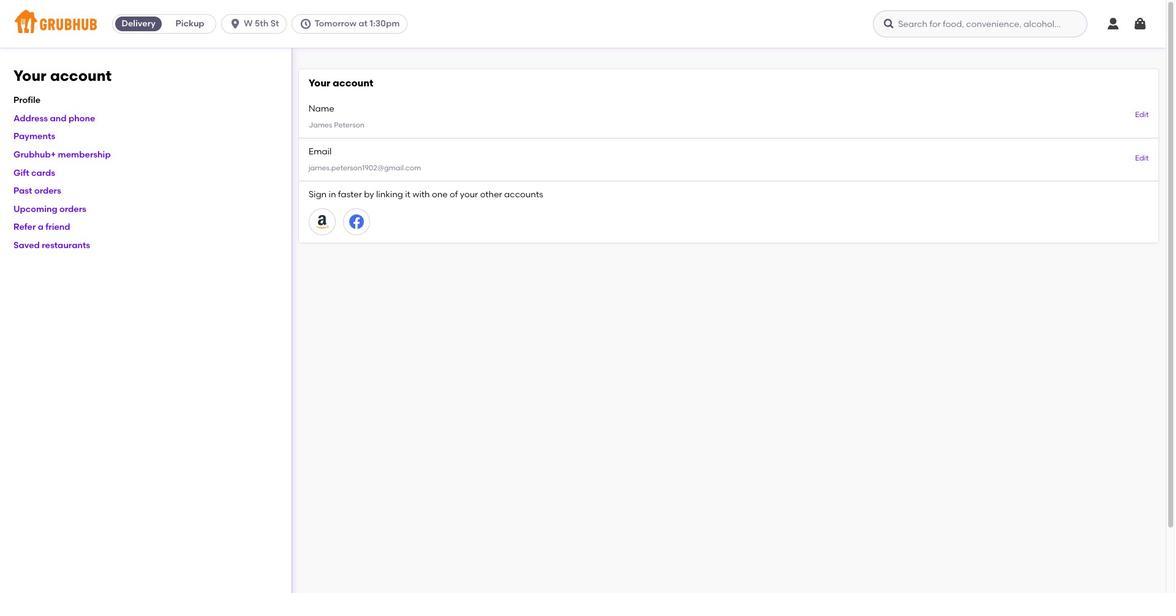 Task type: vqa. For each thing, say whether or not it's contained in the screenshot.
the Continue to payment method 'button' at bottom
no



Task type: describe. For each thing, give the bounding box(es) containing it.
refer
[[13, 222, 36, 232]]

address and phone
[[13, 113, 95, 124]]

accounts
[[504, 189, 543, 200]]

svg image for w 5th st
[[229, 18, 241, 30]]

tomorrow at 1:30pm
[[315, 18, 400, 29]]

restaurants
[[42, 240, 90, 251]]

0 horizontal spatial account
[[50, 67, 112, 85]]

login with facebook image
[[349, 215, 364, 229]]

st
[[271, 18, 279, 29]]

account inside form
[[333, 77, 373, 89]]

refer a friend
[[13, 222, 70, 232]]

payments
[[13, 131, 55, 142]]

gift cards link
[[13, 168, 55, 178]]

edit for name
[[1135, 111, 1149, 119]]

svg image for tomorrow at 1:30pm
[[300, 18, 312, 30]]

delivery button
[[113, 14, 164, 34]]

2 svg image from the left
[[1133, 17, 1148, 31]]

address and phone link
[[13, 113, 95, 124]]

it
[[405, 189, 410, 200]]

pickup button
[[164, 14, 216, 34]]

linking
[[376, 189, 403, 200]]

w 5th st
[[244, 18, 279, 29]]

main navigation navigation
[[0, 0, 1166, 48]]

past
[[13, 186, 32, 196]]

grubhub+ membership link
[[13, 150, 111, 160]]

payments link
[[13, 131, 55, 142]]

delivery
[[122, 18, 155, 29]]

grubhub+
[[13, 150, 56, 160]]

saved
[[13, 240, 40, 251]]

your account inside form
[[309, 77, 373, 89]]

upcoming orders
[[13, 204, 86, 214]]

friend
[[46, 222, 70, 232]]

edit for email
[[1135, 154, 1149, 162]]

edit button for name
[[1135, 110, 1149, 121]]

your
[[460, 189, 478, 200]]

refer a friend link
[[13, 222, 70, 232]]

0 horizontal spatial your
[[13, 67, 46, 85]]



Task type: locate. For each thing, give the bounding box(es) containing it.
edit button
[[1135, 110, 1149, 121], [1135, 153, 1149, 164]]

1 horizontal spatial your
[[309, 77, 330, 89]]

edit
[[1135, 111, 1149, 119], [1135, 154, 1149, 162]]

5th
[[255, 18, 268, 29]]

0 horizontal spatial svg image
[[229, 18, 241, 30]]

1 vertical spatial edit button
[[1135, 153, 1149, 164]]

a
[[38, 222, 43, 232]]

past orders
[[13, 186, 61, 196]]

gift
[[13, 168, 29, 178]]

svg image
[[229, 18, 241, 30], [300, 18, 312, 30], [883, 18, 895, 30]]

gift cards
[[13, 168, 55, 178]]

2 horizontal spatial svg image
[[883, 18, 895, 30]]

1 horizontal spatial your account
[[309, 77, 373, 89]]

1 edit button from the top
[[1135, 110, 1149, 121]]

saved restaurants
[[13, 240, 90, 251]]

account up name
[[333, 77, 373, 89]]

sign
[[309, 189, 327, 200]]

profile
[[13, 95, 40, 106]]

in
[[329, 189, 336, 200]]

2 edit button from the top
[[1135, 153, 1149, 164]]

peterson
[[334, 121, 365, 129]]

login with amazon image
[[315, 215, 330, 229]]

1 horizontal spatial svg image
[[1133, 17, 1148, 31]]

by
[[364, 189, 374, 200]]

1:30pm
[[370, 18, 400, 29]]

saved restaurants link
[[13, 240, 90, 251]]

phone
[[69, 113, 95, 124]]

profile link
[[13, 95, 40, 106]]

0 vertical spatial edit
[[1135, 111, 1149, 119]]

name
[[309, 103, 334, 114]]

0 vertical spatial edit button
[[1135, 110, 1149, 121]]

your
[[13, 67, 46, 85], [309, 77, 330, 89]]

your up "profile" link
[[13, 67, 46, 85]]

0 horizontal spatial svg image
[[1106, 17, 1121, 31]]

faster
[[338, 189, 362, 200]]

svg image
[[1106, 17, 1121, 31], [1133, 17, 1148, 31]]

email
[[309, 146, 332, 157]]

1 vertical spatial orders
[[59, 204, 86, 214]]

1 vertical spatial edit
[[1135, 154, 1149, 162]]

with
[[413, 189, 430, 200]]

Search for food, convenience, alcohol... search field
[[873, 10, 1088, 37]]

tomorrow at 1:30pm button
[[292, 14, 413, 34]]

w
[[244, 18, 253, 29]]

2 edit from the top
[[1135, 154, 1149, 162]]

and
[[50, 113, 67, 124]]

membership
[[58, 150, 111, 160]]

james.peterson1902@gmail.com
[[309, 164, 421, 172]]

0 vertical spatial orders
[[34, 186, 61, 196]]

tomorrow
[[315, 18, 357, 29]]

your up name
[[309, 77, 330, 89]]

pickup
[[176, 18, 204, 29]]

account up phone
[[50, 67, 112, 85]]

your account form
[[299, 69, 1159, 243]]

1 svg image from the left
[[229, 18, 241, 30]]

upcoming
[[13, 204, 57, 214]]

0 horizontal spatial your account
[[13, 67, 112, 85]]

of
[[450, 189, 458, 200]]

upcoming orders link
[[13, 204, 86, 214]]

past orders link
[[13, 186, 61, 196]]

cards
[[31, 168, 55, 178]]

1 svg image from the left
[[1106, 17, 1121, 31]]

w 5th st button
[[221, 14, 292, 34]]

your account up and at the left top of page
[[13, 67, 112, 85]]

svg image inside the tomorrow at 1:30pm "button"
[[300, 18, 312, 30]]

2 svg image from the left
[[300, 18, 312, 30]]

james
[[309, 121, 332, 129]]

svg image inside w 5th st button
[[229, 18, 241, 30]]

your account up name
[[309, 77, 373, 89]]

your inside form
[[309, 77, 330, 89]]

1 horizontal spatial svg image
[[300, 18, 312, 30]]

account
[[50, 67, 112, 85], [333, 77, 373, 89]]

your account
[[13, 67, 112, 85], [309, 77, 373, 89]]

one
[[432, 189, 448, 200]]

sign in faster by linking it with one of your other accounts
[[309, 189, 543, 200]]

orders for upcoming orders
[[59, 204, 86, 214]]

edit button for email
[[1135, 153, 1149, 164]]

james peterson
[[309, 121, 365, 129]]

at
[[359, 18, 368, 29]]

1 horizontal spatial account
[[333, 77, 373, 89]]

orders up upcoming orders
[[34, 186, 61, 196]]

address
[[13, 113, 48, 124]]

other
[[480, 189, 502, 200]]

orders
[[34, 186, 61, 196], [59, 204, 86, 214]]

1 edit from the top
[[1135, 111, 1149, 119]]

3 svg image from the left
[[883, 18, 895, 30]]

grubhub+ membership
[[13, 150, 111, 160]]

orders for past orders
[[34, 186, 61, 196]]

orders up friend
[[59, 204, 86, 214]]



